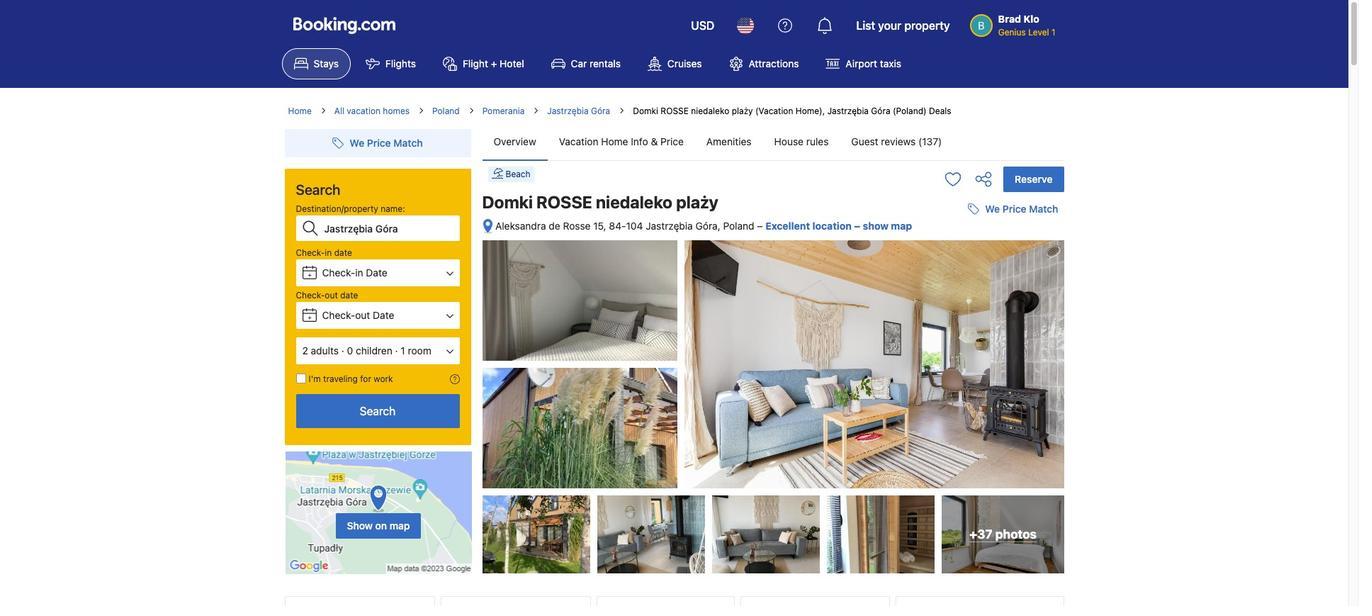 Task type: vqa. For each thing, say whether or not it's contained in the screenshot.
the topmost OUT
yes



Task type: locate. For each thing, give the bounding box(es) containing it.
list your property link
[[848, 9, 959, 43]]

0 horizontal spatial domki
[[483, 192, 533, 212]]

we down vacation
[[350, 137, 365, 149]]

0 vertical spatial out
[[325, 290, 338, 301]]

1
[[1052, 27, 1056, 38], [401, 345, 405, 357]]

date for check-out date
[[340, 290, 358, 301]]

home left info
[[601, 135, 629, 147]]

+ down check-in date
[[308, 271, 312, 279]]

+ down check-out date on the left
[[308, 313, 312, 321]]

design.
[[986, 310, 1017, 322]]

modern
[[950, 310, 983, 322]]

1 horizontal spatial jastrzębia
[[646, 220, 693, 232]]

jastrzębia
[[548, 106, 589, 116], [828, 106, 869, 116], [646, 220, 693, 232]]

map right show at the right top
[[892, 220, 913, 232]]

+37 photos
[[970, 527, 1037, 542]]

1 horizontal spatial poland
[[724, 220, 755, 232]]

a left …
[[955, 344, 960, 355]]

1 vertical spatial domki
[[483, 192, 533, 212]]

vacation home info & price link
[[548, 123, 695, 160]]

jastrzębia for domki rosse niedaleko plaży (vacation home), jastrzębia góra (poland) deals
[[828, 106, 869, 116]]

1 horizontal spatial map
[[892, 220, 913, 232]]

date for check-in date
[[334, 247, 352, 258]]

1 vertical spatial reviews
[[992, 270, 1022, 280]]

1 vertical spatial home
[[601, 135, 629, 147]]

rosse
[[563, 220, 591, 232]]

1 vertical spatial in
[[355, 267, 363, 279]]

vacation
[[347, 106, 381, 116]]

excellent location – show map button
[[766, 220, 913, 232]]

cruises link
[[636, 48, 714, 79]]

in right 'safe'
[[945, 344, 952, 355]]

0 horizontal spatial out
[[325, 290, 338, 301]]

vacation home info & price
[[559, 135, 684, 147]]

0 vertical spatial niedaleko
[[691, 106, 730, 116]]

domki up info
[[633, 106, 659, 116]]

reviews left (137)
[[882, 135, 916, 147]]

jastrzębia up "vacation"
[[548, 106, 589, 116]]

0 horizontal spatial in
[[325, 247, 332, 258]]

we price match down reserve button at the right of page
[[986, 203, 1059, 215]]

0 vertical spatial rosse
[[661, 106, 689, 116]]

home left all
[[288, 106, 312, 116]]

1 vertical spatial niedaleko
[[596, 192, 673, 212]]

1 vertical spatial 1
[[401, 345, 405, 357]]

reviews
[[882, 135, 916, 147], [992, 270, 1022, 280]]

Where are you going? field
[[319, 216, 460, 241]]

1 vertical spatial we
[[986, 203, 1001, 215]]

0 horizontal spatial a
[[955, 344, 960, 355]]

check- for check-in date
[[296, 247, 325, 258]]

jastrzębia right "104"
[[646, 220, 693, 232]]

1 horizontal spatial rosse
[[661, 106, 689, 116]]

1 horizontal spatial plaży
[[732, 106, 753, 116]]

1 vertical spatial date
[[340, 290, 358, 301]]

2 vertical spatial we
[[1020, 310, 1034, 322]]

search down the work
[[360, 405, 396, 418]]

we up exceptional
[[986, 203, 1001, 215]]

– left excellent
[[758, 220, 763, 232]]

date
[[366, 267, 388, 279], [373, 309, 395, 321]]

+37 photos link
[[943, 496, 1065, 574]]

taxis
[[881, 57, 902, 69]]

amenities link
[[695, 123, 763, 160]]

1 vertical spatial plaży
[[676, 192, 719, 212]]

1 horizontal spatial a
[[1003, 321, 1008, 333]]

…
[[963, 344, 970, 355]]

plaży left '(vacation'
[[732, 106, 753, 116]]

15,
[[594, 220, 607, 232]]

1 inside dropdown button
[[401, 345, 405, 357]]

rosse down cruises link
[[661, 106, 689, 116]]

we price match down homes
[[350, 137, 423, 149]]

plaży
[[732, 106, 753, 116], [676, 192, 719, 212]]

price right &
[[661, 135, 684, 147]]

2 horizontal spatial jastrzębia
[[828, 106, 869, 116]]

1 left room
[[401, 345, 405, 357]]

we inside search 'section'
[[350, 137, 365, 149]]

in for date
[[355, 267, 363, 279]]

airport taxis link
[[814, 48, 914, 79]]

&
[[651, 135, 658, 147]]

1 vertical spatial rosse
[[537, 192, 593, 212]]

date up the check-in date
[[334, 247, 352, 258]]

1 horizontal spatial 1
[[1052, 27, 1056, 38]]

car rentals
[[571, 57, 621, 69]]

aleksandra de rosse 15, 84-104 jastrzębia góra, poland – excellent location – show map
[[496, 220, 913, 232]]

match down homes
[[394, 137, 423, 149]]

+ left the hotel
[[491, 57, 497, 69]]

0 vertical spatial date
[[366, 267, 388, 279]]

1 góra from the left
[[591, 106, 611, 116]]

1 horizontal spatial reviews
[[992, 270, 1022, 280]]

1 horizontal spatial out
[[355, 309, 370, 321]]

reviews right 137
[[992, 270, 1022, 280]]

in for date
[[325, 247, 332, 258]]

map right on on the left bottom
[[390, 519, 410, 531]]

0 horizontal spatial ·
[[342, 345, 344, 357]]

0 horizontal spatial reviews
[[882, 135, 916, 147]]

0 horizontal spatial map
[[390, 519, 410, 531]]

place,
[[926, 299, 952, 311]]

0 horizontal spatial search
[[296, 182, 341, 198]]

0 vertical spatial reviews
[[882, 135, 916, 147]]

all
[[335, 106, 345, 116]]

we price match button inside search 'section'
[[327, 130, 429, 156]]

check-out date
[[296, 290, 358, 301]]

match
[[394, 137, 423, 149], [1030, 203, 1059, 215]]

date for check-out date
[[373, 309, 395, 321]]

· left the 0
[[342, 345, 344, 357]]

0 vertical spatial in
[[325, 247, 332, 258]]

(vacation
[[756, 106, 794, 116]]

traveling
[[323, 374, 358, 384]]

0 horizontal spatial niedaleko
[[596, 192, 673, 212]]

9.1 element
[[1026, 416, 1050, 440]]

flights
[[386, 57, 416, 69]]

góra up vacation home info & price
[[591, 106, 611, 116]]

1 vertical spatial +
[[308, 271, 312, 279]]

0 vertical spatial plaży
[[732, 106, 753, 116]]

date up 2 adults · 0 children · 1 room dropdown button
[[373, 309, 395, 321]]

destination/property name:
[[296, 203, 405, 214]]

perfect place, spotless clean, beautiful and modern design. we had an amazing stay with a small dog that really enjoyed running around safe in a …
[[892, 299, 1034, 355]]

stays
[[314, 57, 339, 69]]

0 horizontal spatial jastrzębia
[[548, 106, 589, 116]]

genius
[[999, 27, 1027, 38]]

date
[[334, 247, 352, 258], [340, 290, 358, 301]]

rosse for domki rosse niedaleko plaży
[[537, 192, 593, 212]]

niedaleko up amenities on the right top of the page
[[691, 106, 730, 116]]

1 horizontal spatial we price match button
[[963, 197, 1065, 222]]

domki up aleksandra
[[483, 192, 533, 212]]

0 horizontal spatial price
[[367, 137, 391, 149]]

match down reserve button at the right of page
[[1030, 203, 1059, 215]]

flight + hotel link
[[431, 48, 536, 79]]

1 horizontal spatial –
[[855, 220, 861, 232]]

0 vertical spatial match
[[394, 137, 423, 149]]

check-
[[296, 247, 325, 258], [322, 267, 355, 279], [296, 290, 325, 301], [322, 309, 355, 321]]

beautiful
[[892, 310, 929, 322]]

on
[[375, 519, 387, 531]]

vacation
[[559, 135, 599, 147]]

match inside search 'section'
[[394, 137, 423, 149]]

1 vertical spatial map
[[390, 519, 410, 531]]

if you select this option, we'll show you popular business travel features like breakfast, wifi and free parking. image
[[450, 374, 460, 384]]

2 vertical spatial in
[[945, 344, 952, 355]]

1 vertical spatial we price match
[[986, 203, 1059, 215]]

1 horizontal spatial in
[[355, 267, 363, 279]]

we inside perfect place, spotless clean, beautiful and modern design. we had an amazing stay with a small dog that really enjoyed running around safe in a …
[[1020, 310, 1034, 322]]

poland
[[433, 106, 460, 116], [724, 220, 755, 232]]

out down the check-in date
[[325, 290, 338, 301]]

0 horizontal spatial match
[[394, 137, 423, 149]]

check- for check-in date
[[322, 267, 355, 279]]

check-in date
[[296, 247, 352, 258]]

2 horizontal spatial in
[[945, 344, 952, 355]]

destination/property
[[296, 203, 379, 214]]

1 · from the left
[[342, 345, 344, 357]]

jastrzębia for aleksandra de rosse 15, 84-104 jastrzębia góra, poland – excellent location – show map
[[646, 220, 693, 232]]

1 horizontal spatial match
[[1030, 203, 1059, 215]]

1 horizontal spatial home
[[601, 135, 629, 147]]

1 vertical spatial search
[[360, 405, 396, 418]]

0 horizontal spatial home
[[288, 106, 312, 116]]

1 horizontal spatial góra
[[872, 106, 891, 116]]

out up 2 adults · 0 children · 1 room
[[355, 309, 370, 321]]

plaży for domki rosse niedaleko plaży (vacation home), jastrzębia góra (poland) deals
[[732, 106, 753, 116]]

1 inside brad klo genius level 1
[[1052, 27, 1056, 38]]

0 vertical spatial date
[[334, 247, 352, 258]]

0 vertical spatial 1
[[1052, 27, 1056, 38]]

we
[[350, 137, 365, 149], [986, 203, 1001, 215], [1020, 310, 1034, 322]]

1 vertical spatial date
[[373, 309, 395, 321]]

0 horizontal spatial we price match button
[[327, 130, 429, 156]]

airport taxis
[[846, 57, 902, 69]]

1 vertical spatial out
[[355, 309, 370, 321]]

jastrzębia up guest
[[828, 106, 869, 116]]

0 horizontal spatial we
[[350, 137, 365, 149]]

in up check-out date on the left
[[355, 267, 363, 279]]

– left show at the right top
[[855, 220, 861, 232]]

1 vertical spatial match
[[1030, 203, 1059, 215]]

exceptional 137 reviews
[[961, 257, 1022, 280]]

domki rosse niedaleko plaży
[[483, 192, 719, 212]]

we price match
[[350, 137, 423, 149], [986, 203, 1059, 215]]

check- for check-out date
[[322, 309, 355, 321]]

your
[[879, 19, 902, 32]]

rosse up de
[[537, 192, 593, 212]]

1 horizontal spatial search
[[360, 405, 396, 418]]

show on map button
[[285, 451, 473, 575], [336, 513, 421, 539]]

out
[[325, 290, 338, 301], [355, 309, 370, 321]]

guest reviews (137)
[[852, 135, 943, 147]]

price down all vacation homes link
[[367, 137, 391, 149]]

0 vertical spatial search
[[296, 182, 341, 198]]

2 horizontal spatial we
[[1020, 310, 1034, 322]]

1 horizontal spatial domki
[[633, 106, 659, 116]]

we right 'clean,'
[[1020, 310, 1034, 322]]

0 horizontal spatial 1
[[401, 345, 405, 357]]

jastrzębia góra link
[[548, 105, 611, 118]]

list your property
[[857, 19, 951, 32]]

0 horizontal spatial rosse
[[537, 192, 593, 212]]

1 vertical spatial a
[[955, 344, 960, 355]]

in
[[325, 247, 332, 258], [355, 267, 363, 279], [945, 344, 952, 355]]

2
[[302, 345, 308, 357]]

a right with
[[1003, 321, 1008, 333]]

1 – from the left
[[758, 220, 763, 232]]

2 vertical spatial +
[[308, 313, 312, 321]]

domki for domki rosse niedaleko plaży (vacation home), jastrzębia góra (poland) deals
[[633, 106, 659, 116]]

niedaleko up "104"
[[596, 192, 673, 212]]

poland right homes
[[433, 106, 460, 116]]

date up "check-out date"
[[340, 290, 358, 301]]

1 horizontal spatial niedaleko
[[691, 106, 730, 116]]

1 horizontal spatial ·
[[395, 345, 398, 357]]

1 horizontal spatial price
[[661, 135, 684, 147]]

0 horizontal spatial poland
[[433, 106, 460, 116]]

usd button
[[683, 9, 723, 43]]

0 horizontal spatial plaży
[[676, 192, 719, 212]]

in up the check-in date
[[325, 247, 332, 258]]

0 horizontal spatial we price match
[[350, 137, 423, 149]]

0 vertical spatial we
[[350, 137, 365, 149]]

level
[[1029, 27, 1050, 38]]

niedaleko for domki rosse niedaleko plaży
[[596, 192, 673, 212]]

0 vertical spatial home
[[288, 106, 312, 116]]

aleksandra
[[496, 220, 546, 232]]

we price match button down all vacation homes link
[[327, 130, 429, 156]]

hotel
[[500, 57, 524, 69]]

· right children
[[395, 345, 398, 357]]

2 adults · 0 children · 1 room
[[302, 345, 432, 357]]

1 horizontal spatial we price match
[[986, 203, 1059, 215]]

0 vertical spatial a
[[1003, 321, 1008, 333]]

location
[[813, 220, 852, 232]]

1 horizontal spatial we
[[986, 203, 1001, 215]]

0 horizontal spatial góra
[[591, 106, 611, 116]]

0 vertical spatial we price match
[[350, 137, 423, 149]]

date down where are you going? field
[[366, 267, 388, 279]]

0 vertical spatial we price match button
[[327, 130, 429, 156]]

104
[[626, 220, 643, 232]]

adults
[[311, 345, 339, 357]]

brad klo genius level 1
[[999, 13, 1056, 38]]

home
[[288, 106, 312, 116], [601, 135, 629, 147]]

out for date
[[325, 290, 338, 301]]

góra left (poland)
[[872, 106, 891, 116]]

homes
[[383, 106, 410, 116]]

home),
[[796, 106, 826, 116]]

poland right góra,
[[724, 220, 755, 232]]

we price match button down reserve button at the right of page
[[963, 197, 1065, 222]]

price down reserve button at the right of page
[[1003, 203, 1027, 215]]

plaży up aleksandra de rosse 15, 84-104 jastrzębia góra, poland – excellent location – show map
[[676, 192, 719, 212]]

0 vertical spatial domki
[[633, 106, 659, 116]]

search up destination/property
[[296, 182, 341, 198]]

0 horizontal spatial –
[[758, 220, 763, 232]]

1 right level
[[1052, 27, 1056, 38]]



Task type: describe. For each thing, give the bounding box(es) containing it.
(137)
[[919, 135, 943, 147]]

airport
[[846, 57, 878, 69]]

show
[[347, 519, 373, 531]]

deals
[[930, 106, 952, 116]]

reserve button
[[1004, 167, 1065, 192]]

attractions link
[[717, 48, 811, 79]]

house
[[775, 135, 804, 147]]

flight
[[463, 57, 488, 69]]

i'm
[[309, 374, 321, 384]]

work
[[374, 374, 393, 384]]

+37
[[970, 527, 993, 542]]

scored 9.8 element
[[1028, 257, 1050, 279]]

niedaleko for domki rosse niedaleko plaży (vacation home), jastrzębia góra (poland) deals
[[691, 106, 730, 116]]

poland link
[[433, 105, 460, 118]]

0 vertical spatial map
[[892, 220, 913, 232]]

that
[[911, 332, 928, 344]]

2 góra from the left
[[872, 106, 891, 116]]

small
[[1010, 321, 1033, 333]]

pomerania link
[[483, 105, 525, 118]]

show on map
[[347, 519, 410, 531]]

with
[[982, 321, 1000, 333]]

show
[[863, 220, 889, 232]]

all vacation homes link
[[335, 105, 410, 118]]

really
[[930, 332, 953, 344]]

had
[[892, 321, 908, 333]]

house rules
[[775, 135, 829, 147]]

domki for domki rosse niedaleko plaży
[[483, 192, 533, 212]]

top-rated beach nearby element
[[886, 420, 1021, 437]]

map inside search 'section'
[[390, 519, 410, 531]]

dog
[[892, 332, 908, 344]]

2 adults · 0 children · 1 room button
[[296, 338, 460, 364]]

beach
[[506, 169, 531, 180]]

top-rated beach nearby
[[894, 422, 1021, 435]]

rated
[[918, 422, 946, 435]]

+ for check-in date
[[308, 271, 312, 279]]

check-in date
[[322, 267, 388, 279]]

an
[[910, 321, 921, 333]]

list
[[857, 19, 876, 32]]

137
[[975, 270, 989, 280]]

usd
[[691, 19, 715, 32]]

overview link
[[483, 123, 548, 160]]

in inside perfect place, spotless clean, beautiful and modern design. we had an amazing stay with a small dog that really enjoyed running around safe in a …
[[945, 344, 952, 355]]

beach
[[949, 422, 981, 435]]

cruises
[[668, 57, 702, 69]]

car
[[571, 57, 587, 69]]

out for date
[[355, 309, 370, 321]]

your account menu brad klo genius level 1 element
[[970, 6, 1062, 39]]

booking.com image
[[293, 17, 395, 34]]

góra inside "link"
[[591, 106, 611, 116]]

góra,
[[696, 220, 721, 232]]

click to open map view image
[[483, 218, 493, 235]]

1 vertical spatial poland
[[724, 220, 755, 232]]

search button
[[296, 394, 460, 428]]

check- for check-out date
[[296, 290, 325, 301]]

running
[[992, 332, 1025, 344]]

flight + hotel
[[463, 57, 524, 69]]

safe
[[924, 344, 942, 355]]

(poland)
[[893, 106, 927, 116]]

next image
[[1052, 324, 1060, 333]]

plaży for domki rosse niedaleko plaży
[[676, 192, 719, 212]]

if you select this option, we'll show you popular business travel features like breakfast, wifi and free parking. image
[[450, 374, 460, 384]]

search inside button
[[360, 405, 396, 418]]

search section
[[279, 118, 477, 575]]

home link
[[288, 105, 312, 118]]

around
[[892, 344, 922, 355]]

exceptional
[[961, 257, 1022, 270]]

9.1
[[1031, 422, 1046, 435]]

car rentals link
[[539, 48, 633, 79]]

info
[[631, 135, 649, 147]]

1 vertical spatial we price match button
[[963, 197, 1065, 222]]

date for check-in date
[[366, 267, 388, 279]]

photos
[[996, 527, 1037, 542]]

+ for check-out date
[[308, 313, 312, 321]]

rated exceptional element
[[886, 255, 1022, 272]]

previous image
[[876, 324, 885, 333]]

amenities
[[707, 135, 752, 147]]

clean,
[[993, 299, 1018, 311]]

0 vertical spatial +
[[491, 57, 497, 69]]

i'm traveling for work
[[309, 374, 393, 384]]

2 · from the left
[[395, 345, 398, 357]]

reviews inside exceptional 137 reviews
[[992, 270, 1022, 280]]

2 horizontal spatial price
[[1003, 203, 1027, 215]]

children
[[356, 345, 393, 357]]

for
[[360, 374, 372, 384]]

check-out date
[[322, 309, 395, 321]]

enjoyed
[[956, 332, 990, 344]]

stay
[[962, 321, 980, 333]]

amazing
[[923, 321, 959, 333]]

spotless
[[954, 299, 990, 311]]

price inside search 'section'
[[367, 137, 391, 149]]

de
[[549, 220, 561, 232]]

domki rosse niedaleko plaży (vacation home), jastrzębia góra (poland) deals link
[[633, 106, 952, 116]]

klo
[[1024, 13, 1040, 25]]

jastrzębia góra
[[548, 106, 611, 116]]

0 vertical spatial poland
[[433, 106, 460, 116]]

jastrzębia inside "link"
[[548, 106, 589, 116]]

we price match inside search 'section'
[[350, 137, 423, 149]]

9.8
[[1031, 262, 1048, 274]]

michal
[[907, 383, 933, 394]]

84-
[[609, 220, 626, 232]]

guest reviews (137) link
[[840, 123, 954, 160]]

0
[[347, 345, 353, 357]]

2 – from the left
[[855, 220, 861, 232]]

property
[[905, 19, 951, 32]]

rosse for domki rosse niedaleko plaży (vacation home), jastrzębia góra (poland) deals
[[661, 106, 689, 116]]

stays link
[[282, 48, 351, 79]]

all vacation homes
[[335, 106, 410, 116]]



